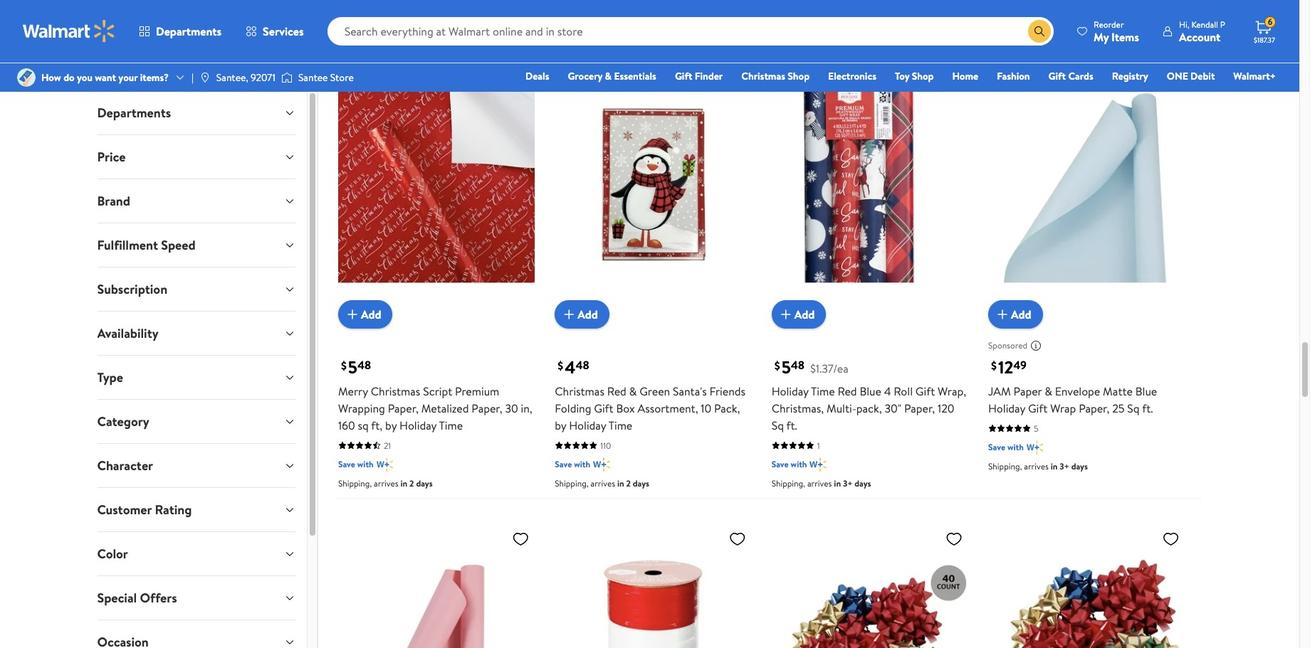 Task type: describe. For each thing, give the bounding box(es) containing it.
crimped curling christmas gift ribbon, multicolor, 3/16 in x 35 ft, by holiday time image
[[555, 524, 752, 649]]

save for 4
[[555, 458, 572, 470]]

add to favorites list, mixed christmas gift bows, polypropylene, red, green and gold, 40 count by holiday time image
[[946, 530, 963, 548]]

box
[[617, 400, 635, 416]]

1 paper, from the left
[[388, 400, 419, 416]]

$ 4 48
[[558, 355, 590, 379]]

add for 4
[[578, 306, 598, 322]]

with down christmas,
[[791, 458, 807, 470]]

$1.37/ea
[[811, 360, 849, 376]]

5 for $ 5 48
[[348, 355, 358, 379]]

2 for 4
[[627, 477, 631, 489]]

save for 12
[[989, 441, 1006, 453]]

walmart plus image for $1.37/ea
[[810, 457, 827, 471]]

$ for 4
[[558, 358, 564, 373]]

12
[[999, 355, 1014, 379]]

christmas for christmas red & green santa's friends folding gift box assortment, 10 pack, by holiday time
[[555, 383, 605, 399]]

add to favorites list, crimped curling christmas gift ribbon, multicolor, 3/16 in x 35 ft, by holiday time image
[[729, 530, 746, 548]]

account
[[1180, 29, 1221, 45]]

christmas,
[[772, 400, 824, 416]]

grocery
[[568, 69, 603, 83]]

1 vertical spatial departments button
[[86, 91, 307, 135]]

toy
[[895, 69, 910, 83]]

wrap,
[[938, 383, 967, 399]]

with for 4
[[574, 458, 591, 470]]

brand tab
[[86, 180, 307, 223]]

walmart+
[[1234, 69, 1277, 83]]

shipping, arrives in 2 days for 4
[[555, 477, 650, 489]]

kendall
[[1192, 18, 1219, 30]]

envelope
[[1056, 383, 1101, 399]]

add to favorites list, jam paper & envelope matte blue holiday gift wrap paper, 25 sq ft. image
[[1163, 56, 1180, 74]]

santee, 92071
[[216, 70, 276, 85]]

merry
[[338, 383, 368, 399]]

walmart plus image for 4
[[593, 457, 610, 471]]

christmas inside merry christmas script premium wrapping paper, metalized paper, 30 in, 160 sq ft, by holiday time
[[371, 383, 421, 399]]

category tab
[[86, 400, 307, 444]]

holiday inside jam paper & envelope matte blue holiday gift wrap paper, 25 sq ft.
[[989, 400, 1026, 416]]

multi-
[[827, 400, 857, 416]]

how
[[41, 70, 61, 85]]

character
[[97, 457, 153, 475]]

brand
[[97, 192, 130, 210]]

48 inside $ 5 48 $1.37/ea holiday time red blue 4 roll gift wrap, christmas, multi-pack, 30" paper, 120 sq ft.
[[791, 357, 805, 373]]

script
[[423, 383, 453, 399]]

2 horizontal spatial shipping, arrives in 2 days
[[989, 4, 1083, 16]]

days for 4
[[633, 477, 650, 489]]

character button
[[86, 445, 307, 488]]

special offers button
[[86, 577, 307, 620]]

santee,
[[216, 70, 248, 85]]

shipping, for 5
[[338, 477, 372, 489]]

subscription button
[[86, 268, 307, 311]]

christmas red & green santa's friends folding gift box assortment, 10 pack, by holiday time image
[[555, 51, 752, 317]]

gift inside jam paper & envelope matte blue holiday gift wrap paper, 25 sq ft.
[[1029, 400, 1048, 416]]

paper, inside jam paper & envelope matte blue holiday gift wrap paper, 25 sq ft.
[[1079, 400, 1110, 416]]

with for 5
[[357, 458, 374, 470]]

santee store
[[298, 70, 354, 85]]

160
[[338, 417, 355, 433]]

$187.37
[[1254, 35, 1276, 45]]

$ 5 48 $1.37/ea holiday time red blue 4 roll gift wrap, christmas, multi-pack, 30" paper, 120 sq ft.
[[772, 355, 967, 433]]

add to favorites list, merry christmas script premium wrapping paper, metalized paper, 30 in, 160 sq ft, by holiday time image
[[512, 56, 529, 74]]

offers
[[140, 590, 177, 608]]

metalized
[[422, 400, 469, 416]]

cards
[[1069, 69, 1094, 83]]

2 for 5
[[410, 477, 414, 489]]

your
[[119, 70, 138, 85]]

price
[[97, 148, 126, 166]]

christmas red & green santa's friends folding gift box assortment, 10 pack, by holiday time
[[555, 383, 746, 433]]

home link
[[946, 68, 985, 84]]

type button
[[86, 356, 307, 400]]

price tab
[[86, 135, 307, 179]]

customer rating button
[[86, 489, 307, 532]]

availability button
[[86, 312, 307, 355]]

essentials
[[614, 69, 657, 83]]

save down christmas,
[[772, 458, 789, 470]]

by inside christmas red & green santa's friends folding gift box assortment, 10 pack, by holiday time
[[555, 417, 567, 433]]

store
[[330, 70, 354, 85]]

2 horizontal spatial 5
[[1034, 422, 1039, 434]]

$ 12 49
[[992, 355, 1027, 379]]

rating
[[155, 502, 192, 519]]

save with down christmas,
[[772, 458, 807, 470]]

30"
[[885, 400, 902, 416]]

santa's
[[673, 383, 707, 399]]

0 vertical spatial departments
[[156, 24, 222, 39]]

in for 5
[[401, 477, 408, 489]]

gift finder
[[675, 69, 723, 83]]

fashion link
[[991, 68, 1037, 84]]

110
[[601, 439, 611, 452]]

48 for 5
[[358, 357, 371, 373]]

add to favorites list, deluxe christmas gift bows, multicolor, 40 count, by holiday time image
[[1163, 530, 1180, 548]]

walmart plus image for 5
[[377, 457, 393, 471]]

debit
[[1191, 69, 1216, 83]]

special offers
[[97, 590, 177, 608]]

premium
[[455, 383, 500, 399]]

49
[[1014, 357, 1027, 373]]

christmas for christmas shop
[[742, 69, 786, 83]]

shop for christmas shop
[[788, 69, 810, 83]]

want
[[95, 70, 116, 85]]

120
[[938, 400, 955, 416]]

add to favorites list, christmas red & green santa's friends folding gift box assortment, 10 pack, by holiday time image
[[729, 56, 746, 74]]

add button for 4
[[555, 300, 610, 328]]

deals
[[526, 69, 550, 83]]

jam paper & envelope matte blue holiday gift wrap paper, 25 sq ft.
[[989, 383, 1158, 416]]

0 vertical spatial departments button
[[127, 14, 234, 48]]

time inside christmas red & green santa's friends folding gift box assortment, 10 pack, by holiday time
[[609, 417, 633, 433]]

you
[[77, 70, 93, 85]]

gift inside christmas red & green santa's friends folding gift box assortment, 10 pack, by holiday time
[[594, 400, 614, 416]]

color tab
[[86, 533, 307, 576]]

$ 5 48
[[341, 355, 371, 379]]

shipping, for 12
[[989, 460, 1023, 472]]

christmas shop
[[742, 69, 810, 83]]

walmart+ link
[[1228, 68, 1283, 84]]

red inside $ 5 48 $1.37/ea holiday time red blue 4 roll gift wrap, christmas, multi-pack, 30" paper, 120 sq ft.
[[838, 383, 857, 399]]

reorder
[[1094, 18, 1124, 30]]

electronics link
[[822, 68, 883, 84]]

holiday time red blue 4 roll gift wrap, christmas, multi-pack, 30" paper, 120 sq ft. image
[[772, 51, 969, 317]]

in for 4
[[618, 477, 624, 489]]

& inside grocery & essentials link
[[605, 69, 612, 83]]

santee
[[298, 70, 328, 85]]

ad disclaimer and feedback image
[[1031, 340, 1042, 351]]

save with for 12
[[989, 441, 1024, 453]]

save with for 5
[[338, 458, 374, 470]]

color
[[97, 546, 128, 563]]

1
[[818, 439, 820, 452]]

grocery & essentials
[[568, 69, 657, 83]]

2 horizontal spatial 2
[[1060, 4, 1065, 16]]

one debit
[[1167, 69, 1216, 83]]

mixed christmas gift bows, polypropylene, red, green and gold, 40 count by holiday time image
[[772, 524, 969, 649]]

assortment,
[[638, 400, 698, 416]]

hi,
[[1180, 18, 1190, 30]]

one debit link
[[1161, 68, 1222, 84]]

speed
[[161, 237, 196, 254]]

holiday inside merry christmas script premium wrapping paper, metalized paper, 30 in, 160 sq ft, by holiday time
[[400, 417, 437, 433]]

holiday inside christmas red & green santa's friends folding gift box assortment, 10 pack, by holiday time
[[569, 417, 606, 433]]

gift inside $ 5 48 $1.37/ea holiday time red blue 4 roll gift wrap, christmas, multi-pack, 30" paper, 120 sq ft.
[[916, 383, 935, 399]]

gift cards
[[1049, 69, 1094, 83]]

red inside christmas red & green santa's friends folding gift box assortment, 10 pack, by holiday time
[[607, 383, 627, 399]]

add button for 12
[[989, 300, 1043, 328]]

customer rating
[[97, 502, 192, 519]]

ft. inside $ 5 48 $1.37/ea holiday time red blue 4 roll gift wrap, christmas, multi-pack, 30" paper, 120 sq ft.
[[787, 417, 798, 433]]

fulfillment speed
[[97, 237, 196, 254]]

matte
[[1104, 383, 1133, 399]]

days for 5
[[416, 477, 433, 489]]

deluxe christmas gift bows, multicolor, 40 count, by holiday time image
[[989, 524, 1186, 649]]

folding
[[555, 400, 592, 416]]

 image for santee, 92071
[[199, 72, 211, 83]]

pack,
[[715, 400, 740, 416]]

add to cart image for 4
[[561, 305, 578, 323]]

add to favorites list, jam & envelope matte light pink holiday gift wrap paper, 25 sq ft. image
[[512, 530, 529, 548]]



Task type: vqa. For each thing, say whether or not it's contained in the screenshot.
think!
no



Task type: locate. For each thing, give the bounding box(es) containing it.
25
[[1113, 400, 1125, 416]]

92071
[[251, 70, 276, 85]]

4 add button from the left
[[989, 300, 1043, 328]]

roll
[[894, 383, 913, 399]]

add button up $1.37/ea
[[772, 300, 827, 328]]

type tab
[[86, 356, 307, 400]]

departments tab
[[86, 91, 307, 135]]

holiday down "folding"
[[569, 417, 606, 433]]

grocery & essentials link
[[562, 68, 663, 84]]

items?
[[140, 70, 169, 85]]

walmart plus image
[[377, 457, 393, 471], [593, 457, 610, 471]]

48 for 4
[[576, 357, 590, 373]]

0 horizontal spatial &
[[605, 69, 612, 83]]

 image right |
[[199, 72, 211, 83]]

fulfillment speed button
[[86, 224, 307, 267]]

add to cart image
[[344, 305, 361, 323], [561, 305, 578, 323]]

time inside merry christmas script premium wrapping paper, metalized paper, 30 in, 160 sq ft, by holiday time
[[439, 417, 463, 433]]

shipping, arrives in 2 days down 21
[[338, 477, 433, 489]]

merry christmas script premium wrapping paper, metalized paper, 30 in, 160 sq ft, by holiday time
[[338, 383, 533, 433]]

1 vertical spatial 3+
[[843, 477, 853, 489]]

departments
[[156, 24, 222, 39], [97, 104, 171, 122]]

shipping, arrives in 2 days down 110
[[555, 477, 650, 489]]

services button
[[234, 14, 316, 48]]

my
[[1094, 29, 1109, 45]]

add to cart image for 5
[[344, 305, 361, 323]]

0 horizontal spatial 48
[[358, 357, 371, 373]]

red up box
[[607, 383, 627, 399]]

1 horizontal spatial ft.
[[1143, 400, 1154, 416]]

with down "folding"
[[574, 458, 591, 470]]

1 horizontal spatial sq
[[1128, 400, 1140, 416]]

3 paper, from the left
[[905, 400, 935, 416]]

& for 4
[[630, 383, 637, 399]]

& for 12
[[1045, 383, 1053, 399]]

add button for $1.37/ea
[[772, 300, 827, 328]]

walmart plus image down 21
[[377, 457, 393, 471]]

2 horizontal spatial time
[[811, 383, 835, 399]]

3 48 from the left
[[791, 357, 805, 373]]

sq inside jam paper & envelope matte blue holiday gift wrap paper, 25 sq ft.
[[1128, 400, 1140, 416]]

0 vertical spatial 3+
[[1060, 460, 1070, 472]]

Walmart Site-Wide search field
[[327, 17, 1054, 46]]

0 horizontal spatial ft.
[[787, 417, 798, 433]]

time inside $ 5 48 $1.37/ea holiday time red blue 4 roll gift wrap, christmas, multi-pack, 30" paper, 120 sq ft.
[[811, 383, 835, 399]]

add for 12
[[1012, 306, 1032, 322]]

arrives for 12
[[1025, 460, 1049, 472]]

1 $ from the left
[[341, 358, 347, 373]]

2 horizontal spatial  image
[[281, 71, 293, 85]]

gift finder link
[[669, 68, 730, 84]]

in for 12
[[1051, 460, 1058, 472]]

add button up $ 4 48
[[555, 300, 610, 328]]

walmart plus image
[[1027, 440, 1044, 454], [810, 457, 827, 471]]

by
[[385, 417, 397, 433], [555, 417, 567, 433]]

0 horizontal spatial sq
[[772, 417, 784, 433]]

save with down "folding"
[[555, 458, 591, 470]]

by right ft,
[[385, 417, 397, 433]]

4 $ from the left
[[992, 358, 997, 373]]

1 add to cart image from the left
[[344, 305, 361, 323]]

1 add button from the left
[[338, 300, 393, 328]]

paper, inside $ 5 48 $1.37/ea holiday time red blue 4 roll gift wrap, christmas, multi-pack, 30" paper, 120 sq ft.
[[905, 400, 935, 416]]

subscription
[[97, 281, 167, 298]]

$ for 5
[[341, 358, 347, 373]]

shipping, arrives in 2 days for 5
[[338, 477, 433, 489]]

2 horizontal spatial &
[[1045, 383, 1053, 399]]

by down "folding"
[[555, 417, 567, 433]]

3+ for $1.37/ea
[[843, 477, 853, 489]]

by inside merry christmas script premium wrapping paper, metalized paper, 30 in, 160 sq ft, by holiday time
[[385, 417, 397, 433]]

2 horizontal spatial christmas
[[742, 69, 786, 83]]

& right grocery
[[605, 69, 612, 83]]

with
[[1008, 441, 1024, 453], [357, 458, 374, 470], [574, 458, 591, 470], [791, 458, 807, 470]]

0 horizontal spatial walmart plus image
[[377, 457, 393, 471]]

jam
[[989, 383, 1011, 399]]

jam & envelope matte light pink holiday gift wrap paper, 25 sq ft. image
[[338, 524, 535, 649]]

$ left the 12
[[992, 358, 997, 373]]

3 add button from the left
[[772, 300, 827, 328]]

$ up "folding"
[[558, 358, 564, 373]]

sq
[[1128, 400, 1140, 416], [772, 417, 784, 433]]

0 horizontal spatial time
[[439, 417, 463, 433]]

1 horizontal spatial walmart plus image
[[1027, 440, 1044, 454]]

1 vertical spatial 4
[[885, 383, 892, 399]]

1 horizontal spatial blue
[[1136, 383, 1158, 399]]

2 add from the left
[[578, 306, 598, 322]]

48 up "folding"
[[576, 357, 590, 373]]

3 $ from the left
[[775, 358, 780, 373]]

& inside christmas red & green santa's friends folding gift box assortment, 10 pack, by holiday time
[[630, 383, 637, 399]]

search icon image
[[1034, 26, 1046, 37]]

with down paper
[[1008, 441, 1024, 453]]

christmas up "folding"
[[555, 383, 605, 399]]

add to cart image for $1.37/ea
[[778, 305, 795, 323]]

5 up christmas,
[[782, 355, 791, 379]]

add up sponsored
[[1012, 306, 1032, 322]]

48 left $1.37/ea
[[791, 357, 805, 373]]

holiday
[[772, 383, 809, 399], [989, 400, 1026, 416], [400, 417, 437, 433], [569, 417, 606, 433]]

time down metalized on the bottom of page
[[439, 417, 463, 433]]

shop left electronics
[[788, 69, 810, 83]]

$ up merry
[[341, 358, 347, 373]]

2 add button from the left
[[555, 300, 610, 328]]

1 horizontal spatial shipping, arrives in 3+ days
[[989, 460, 1088, 472]]

6
[[1268, 16, 1273, 28]]

2 add to cart image from the left
[[561, 305, 578, 323]]

time down $1.37/ea
[[811, 383, 835, 399]]

departments down your
[[97, 104, 171, 122]]

save with for 4
[[555, 458, 591, 470]]

availability tab
[[86, 312, 307, 355]]

ft,
[[371, 417, 383, 433]]

save with down jam at bottom right
[[989, 441, 1024, 453]]

paper, down premium
[[472, 400, 503, 416]]

0 vertical spatial walmart plus image
[[1027, 440, 1044, 454]]

 image for how do you want your items?
[[17, 68, 36, 87]]

0 horizontal spatial by
[[385, 417, 397, 433]]

4
[[565, 355, 576, 379], [885, 383, 892, 399]]

save
[[989, 441, 1006, 453], [338, 458, 355, 470], [555, 458, 572, 470], [772, 458, 789, 470]]

3+
[[1060, 460, 1070, 472], [843, 477, 853, 489]]

1 add to cart image from the left
[[778, 305, 795, 323]]

1 horizontal spatial red
[[838, 383, 857, 399]]

1 horizontal spatial 3+
[[1060, 460, 1070, 472]]

holiday up christmas,
[[772, 383, 809, 399]]

&
[[605, 69, 612, 83], [630, 383, 637, 399], [1045, 383, 1053, 399]]

add
[[361, 306, 381, 322], [578, 306, 598, 322], [795, 306, 815, 322], [1012, 306, 1032, 322]]

1 horizontal spatial shipping, arrives in 2 days
[[555, 477, 650, 489]]

 image right 92071
[[281, 71, 293, 85]]

0 horizontal spatial walmart plus image
[[810, 457, 827, 471]]

home
[[953, 69, 979, 83]]

2
[[1060, 4, 1065, 16], [410, 477, 414, 489], [627, 477, 631, 489]]

sponsored
[[989, 339, 1028, 351]]

gift cards link
[[1043, 68, 1100, 84]]

1 horizontal spatial shop
[[912, 69, 934, 83]]

$ inside $ 5 48 $1.37/ea holiday time red blue 4 roll gift wrap, christmas, multi-pack, 30" paper, 120 sq ft.
[[775, 358, 780, 373]]

1 horizontal spatial 48
[[576, 357, 590, 373]]

1 horizontal spatial add to cart image
[[561, 305, 578, 323]]

with down sq
[[357, 458, 374, 470]]

1 horizontal spatial walmart plus image
[[593, 457, 610, 471]]

walmart plus image down paper
[[1027, 440, 1044, 454]]

departments up |
[[156, 24, 222, 39]]

add button up sponsored
[[989, 300, 1043, 328]]

4 add from the left
[[1012, 306, 1032, 322]]

red up multi-
[[838, 383, 857, 399]]

0 horizontal spatial 5
[[348, 355, 358, 379]]

$ up christmas,
[[775, 358, 780, 373]]

1 vertical spatial departments
[[97, 104, 171, 122]]

christmas inside christmas red & green santa's friends folding gift box assortment, 10 pack, by holiday time
[[555, 383, 605, 399]]

special
[[97, 590, 137, 608]]

holiday down jam at bottom right
[[989, 400, 1026, 416]]

finder
[[695, 69, 723, 83]]

0 horizontal spatial shipping, arrives in 2 days
[[338, 477, 433, 489]]

1 blue from the left
[[860, 383, 882, 399]]

time
[[811, 383, 835, 399], [439, 417, 463, 433], [609, 417, 633, 433]]

shipping, for 4
[[555, 477, 589, 489]]

save down "folding"
[[555, 458, 572, 470]]

customer rating tab
[[86, 489, 307, 532]]

1 red from the left
[[607, 383, 627, 399]]

4 paper, from the left
[[1079, 400, 1110, 416]]

electronics
[[829, 69, 877, 83]]

fulfillment
[[97, 237, 158, 254]]

subscription tab
[[86, 268, 307, 311]]

jam paper & envelope matte blue holiday gift wrap paper, 25 sq ft. image
[[989, 51, 1186, 317]]

$ inside $ 12 49
[[992, 358, 997, 373]]

walmart plus image down 1
[[810, 457, 827, 471]]

shipping, arrives in 3+ days down wrap
[[989, 460, 1088, 472]]

add button up the $ 5 48
[[338, 300, 393, 328]]

shipping, arrives in 2 days
[[989, 4, 1083, 16], [338, 477, 433, 489], [555, 477, 650, 489]]

0 horizontal spatial 4
[[565, 355, 576, 379]]

1 walmart plus image from the left
[[377, 457, 393, 471]]

shop right toy
[[912, 69, 934, 83]]

1 horizontal spatial time
[[609, 417, 633, 433]]

add to cart image for 12
[[995, 305, 1012, 323]]

departments button up |
[[127, 14, 234, 48]]

blue inside jam paper & envelope matte blue holiday gift wrap paper, 25 sq ft.
[[1136, 383, 1158, 399]]

shipping, arrives in 3+ days for 12
[[989, 460, 1088, 472]]

blue inside $ 5 48 $1.37/ea holiday time red blue 4 roll gift wrap, christmas, multi-pack, 30" paper, 120 sq ft.
[[860, 383, 882, 399]]

0 horizontal spatial 3+
[[843, 477, 853, 489]]

1 48 from the left
[[358, 357, 371, 373]]

0 horizontal spatial christmas
[[371, 383, 421, 399]]

friends
[[710, 383, 746, 399]]

category button
[[86, 400, 307, 444]]

2 by from the left
[[555, 417, 567, 433]]

& up box
[[630, 383, 637, 399]]

toy shop link
[[889, 68, 941, 84]]

in,
[[521, 400, 533, 416]]

4 left roll
[[885, 383, 892, 399]]

0 vertical spatial 4
[[565, 355, 576, 379]]

walmart plus image for 12
[[1027, 440, 1044, 454]]

paper,
[[388, 400, 419, 416], [472, 400, 503, 416], [905, 400, 935, 416], [1079, 400, 1110, 416]]

tab
[[86, 621, 307, 649]]

holiday inside $ 5 48 $1.37/ea holiday time red blue 4 roll gift wrap, christmas, multi-pack, 30" paper, 120 sq ft.
[[772, 383, 809, 399]]

departments inside tab
[[97, 104, 171, 122]]

 image left how
[[17, 68, 36, 87]]

add up $1.37/ea
[[795, 306, 815, 322]]

0 horizontal spatial blue
[[860, 383, 882, 399]]

color button
[[86, 533, 307, 576]]

blue right matte
[[1136, 383, 1158, 399]]

gift down paper
[[1029, 400, 1048, 416]]

departments button down |
[[86, 91, 307, 135]]

& inside jam paper & envelope matte blue holiday gift wrap paper, 25 sq ft.
[[1045, 383, 1053, 399]]

0 vertical spatial shipping, arrives in 3+ days
[[989, 460, 1088, 472]]

registry link
[[1106, 68, 1155, 84]]

$ inside the $ 5 48
[[341, 358, 347, 373]]

|
[[192, 70, 194, 85]]

add to cart image up the $ 5 48
[[344, 305, 361, 323]]

0 vertical spatial ft.
[[1143, 400, 1154, 416]]

2 add to cart image from the left
[[995, 305, 1012, 323]]

1 shop from the left
[[788, 69, 810, 83]]

& right paper
[[1045, 383, 1053, 399]]

gift left 'cards'
[[1049, 69, 1066, 83]]

0 horizontal spatial add to cart image
[[778, 305, 795, 323]]

with for 12
[[1008, 441, 1024, 453]]

items
[[1112, 29, 1140, 45]]

add for 5
[[361, 306, 381, 322]]

save down 160
[[338, 458, 355, 470]]

shop inside "link"
[[912, 69, 934, 83]]

21
[[384, 439, 391, 452]]

days for 12
[[1072, 460, 1088, 472]]

0 horizontal spatial red
[[607, 383, 627, 399]]

brand button
[[86, 180, 307, 223]]

save with down sq
[[338, 458, 374, 470]]

6 $187.37
[[1254, 16, 1276, 45]]

save with
[[989, 441, 1024, 453], [338, 458, 374, 470], [555, 458, 591, 470], [772, 458, 807, 470]]

add to cart image up $ 4 48
[[561, 305, 578, 323]]

4 up "folding"
[[565, 355, 576, 379]]

0 horizontal spatial  image
[[17, 68, 36, 87]]

 image for santee store
[[281, 71, 293, 85]]

1 horizontal spatial &
[[630, 383, 637, 399]]

services
[[263, 24, 304, 39]]

special offers tab
[[86, 577, 307, 620]]

2 walmart plus image from the left
[[593, 457, 610, 471]]

ft. right 25
[[1143, 400, 1154, 416]]

add for $1.37/ea
[[795, 306, 815, 322]]

ft.
[[1143, 400, 1154, 416], [787, 417, 798, 433]]

0 horizontal spatial add to cart image
[[344, 305, 361, 323]]

arrives for 5
[[374, 477, 399, 489]]

48 inside $ 4 48
[[576, 357, 590, 373]]

1 vertical spatial ft.
[[787, 417, 798, 433]]

5 up merry
[[348, 355, 358, 379]]

2 red from the left
[[838, 383, 857, 399]]

character tab
[[86, 445, 307, 488]]

1 horizontal spatial  image
[[199, 72, 211, 83]]

fashion
[[997, 69, 1031, 83]]

holiday down metalized on the bottom of page
[[400, 417, 437, 433]]

$ inside $ 4 48
[[558, 358, 564, 373]]

1 vertical spatial shipping, arrives in 3+ days
[[772, 477, 872, 489]]

how do you want your items?
[[41, 70, 169, 85]]

paper, down roll
[[905, 400, 935, 416]]

1 horizontal spatial christmas
[[555, 383, 605, 399]]

2 48 from the left
[[576, 357, 590, 373]]

add to cart image
[[778, 305, 795, 323], [995, 305, 1012, 323]]

shop for toy shop
[[912, 69, 934, 83]]

2 $ from the left
[[558, 358, 564, 373]]

price button
[[86, 135, 307, 179]]

blue up pack,
[[860, 383, 882, 399]]

1 horizontal spatial add to cart image
[[995, 305, 1012, 323]]

shop
[[788, 69, 810, 83], [912, 69, 934, 83]]

2 horizontal spatial 48
[[791, 357, 805, 373]]

1 horizontal spatial 2
[[627, 477, 631, 489]]

ft. down christmas,
[[787, 417, 798, 433]]

sq inside $ 5 48 $1.37/ea holiday time red blue 4 roll gift wrap, christmas, multi-pack, 30" paper, 120 sq ft.
[[772, 417, 784, 433]]

shipping, arrives in 2 days up search icon
[[989, 4, 1083, 16]]

shipping,
[[989, 4, 1023, 16], [989, 460, 1023, 472], [338, 477, 372, 489], [555, 477, 589, 489], [772, 477, 806, 489]]

save down jam at bottom right
[[989, 441, 1006, 453]]

1 horizontal spatial by
[[555, 417, 567, 433]]

deals link
[[519, 68, 556, 84]]

gift left box
[[594, 400, 614, 416]]

add button for 5
[[338, 300, 393, 328]]

0 horizontal spatial shipping, arrives in 3+ days
[[772, 477, 872, 489]]

reorder my items
[[1094, 18, 1140, 45]]

2 blue from the left
[[1136, 383, 1158, 399]]

walmart image
[[23, 20, 115, 43]]

paper, down envelope
[[1079, 400, 1110, 416]]

gift left finder
[[675, 69, 693, 83]]

4 inside $ 5 48 $1.37/ea holiday time red blue 4 roll gift wrap, christmas, multi-pack, 30" paper, 120 sq ft.
[[885, 383, 892, 399]]

fulfillment speed tab
[[86, 224, 307, 267]]

1 by from the left
[[385, 417, 397, 433]]

pack,
[[857, 400, 882, 416]]

5 down paper
[[1034, 422, 1039, 434]]

wrap
[[1051, 400, 1077, 416]]

time down box
[[609, 417, 633, 433]]

sq right 25
[[1128, 400, 1140, 416]]

add up the $ 5 48
[[361, 306, 381, 322]]

5
[[348, 355, 358, 379], [782, 355, 791, 379], [1034, 422, 1039, 434]]

0 horizontal spatial 2
[[410, 477, 414, 489]]

add to favorites list, holiday time red blue 4 roll gift wrap, christmas, multi-pack, 30" paper, 120 sq ft. image
[[946, 56, 963, 74]]

2 shop from the left
[[912, 69, 934, 83]]

gift right roll
[[916, 383, 935, 399]]

merry christmas script premium wrapping paper, metalized paper, 30 in, 160 sq ft, by holiday time image
[[338, 51, 535, 317]]

48 inside the $ 5 48
[[358, 357, 371, 373]]

$
[[341, 358, 347, 373], [558, 358, 564, 373], [775, 358, 780, 373], [992, 358, 997, 373]]

ft. inside jam paper & envelope matte blue holiday gift wrap paper, 25 sq ft.
[[1143, 400, 1154, 416]]

category
[[97, 413, 149, 431]]

toy shop
[[895, 69, 934, 83]]

5 for $ 5 48 $1.37/ea holiday time red blue 4 roll gift wrap, christmas, multi-pack, 30" paper, 120 sq ft.
[[782, 355, 791, 379]]

shipping, arrives in 3+ days for $1.37/ea
[[772, 477, 872, 489]]

christmas
[[742, 69, 786, 83], [371, 383, 421, 399], [555, 383, 605, 399]]

christmas up 'wrapping'
[[371, 383, 421, 399]]

save for 5
[[338, 458, 355, 470]]

1 horizontal spatial 5
[[782, 355, 791, 379]]

0 horizontal spatial shop
[[788, 69, 810, 83]]

availability
[[97, 325, 159, 343]]

2 paper, from the left
[[472, 400, 503, 416]]

sq down christmas,
[[772, 417, 784, 433]]

3+ for 12
[[1060, 460, 1070, 472]]

1 vertical spatial walmart plus image
[[810, 457, 827, 471]]

0 vertical spatial sq
[[1128, 400, 1140, 416]]

shipping, arrives in 3+ days down 1
[[772, 477, 872, 489]]

1 add from the left
[[361, 306, 381, 322]]

arrives for 4
[[591, 477, 616, 489]]

type
[[97, 369, 123, 387]]

5 inside $ 5 48 $1.37/ea holiday time red blue 4 roll gift wrap, christmas, multi-pack, 30" paper, 120 sq ft.
[[782, 355, 791, 379]]

add up $ 4 48
[[578, 306, 598, 322]]

walmart plus image down 110
[[593, 457, 610, 471]]

paper, up 21
[[388, 400, 419, 416]]

Search search field
[[327, 17, 1054, 46]]

 image
[[17, 68, 36, 87], [281, 71, 293, 85], [199, 72, 211, 83]]

1 vertical spatial sq
[[772, 417, 784, 433]]

$ for 12
[[992, 358, 997, 373]]

paper
[[1014, 383, 1043, 399]]

48 up merry
[[358, 357, 371, 373]]

1 horizontal spatial 4
[[885, 383, 892, 399]]

christmas right finder
[[742, 69, 786, 83]]

3 add from the left
[[795, 306, 815, 322]]



